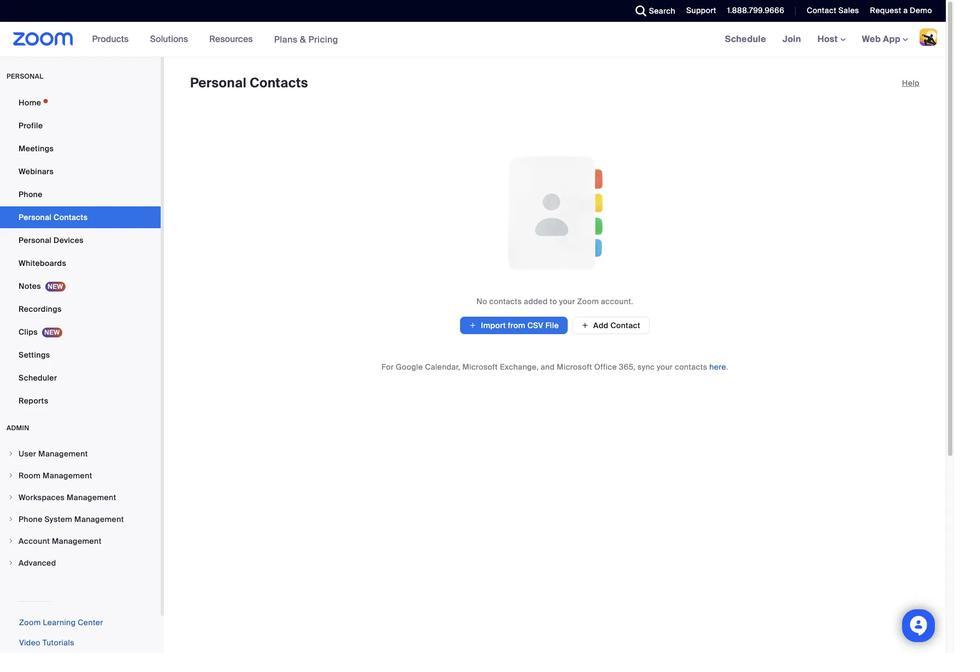Task type: vqa. For each thing, say whether or not it's contained in the screenshot.
e.g. Happy Crew text box
no



Task type: describe. For each thing, give the bounding box(es) containing it.
settings
[[19, 350, 50, 360]]

schedule
[[725, 33, 766, 45]]

here link
[[710, 362, 726, 372]]

phone for phone
[[19, 190, 42, 200]]

2 microsoft from the left
[[557, 362, 592, 372]]

help
[[902, 78, 920, 88]]

search button
[[627, 0, 678, 22]]

center
[[78, 618, 103, 628]]

admin
[[7, 424, 29, 433]]

workspaces
[[19, 493, 65, 503]]

1 vertical spatial zoom
[[19, 618, 41, 628]]

profile picture image
[[920, 28, 937, 46]]

and
[[541, 362, 555, 372]]

right image for account
[[8, 538, 14, 545]]

csv
[[528, 321, 544, 331]]

banner containing products
[[0, 22, 946, 57]]

join link
[[775, 22, 810, 57]]

sync
[[638, 362, 655, 372]]

user management
[[19, 449, 88, 459]]

solutions button
[[150, 22, 193, 57]]

no
[[477, 297, 487, 307]]

account.
[[601, 297, 634, 307]]

video
[[19, 638, 40, 648]]

add contact button
[[572, 317, 650, 335]]

management for user management
[[38, 449, 88, 459]]

zoom learning center link
[[19, 618, 103, 628]]

google
[[396, 362, 423, 372]]

web app button
[[862, 33, 909, 45]]

here
[[710, 362, 726, 372]]

clips link
[[0, 321, 161, 343]]

web app
[[862, 33, 901, 45]]

reports link
[[0, 390, 161, 412]]

365,
[[619, 362, 636, 372]]

personal for personal contacts link
[[19, 213, 52, 222]]

phone system management menu item
[[0, 509, 161, 530]]

app
[[883, 33, 901, 45]]

room management
[[19, 471, 92, 481]]

demo
[[910, 5, 933, 15]]

room management menu item
[[0, 466, 161, 487]]

added
[[524, 297, 548, 307]]

a
[[904, 5, 908, 15]]

settings link
[[0, 344, 161, 366]]

personal devices link
[[0, 230, 161, 251]]

meetings
[[19, 144, 54, 154]]

video tutorials link
[[19, 638, 74, 648]]

1 vertical spatial contacts
[[675, 362, 708, 372]]

product information navigation
[[84, 22, 347, 57]]

admin menu menu
[[0, 444, 161, 575]]

&
[[300, 34, 306, 45]]

tutorials
[[43, 638, 74, 648]]

sales
[[839, 5, 859, 15]]

whiteboards link
[[0, 253, 161, 274]]

advanced
[[19, 559, 56, 568]]

system
[[44, 515, 72, 525]]

0 vertical spatial personal contacts
[[190, 74, 308, 91]]

1.888.799.9666
[[727, 5, 785, 15]]

meetings link
[[0, 138, 161, 160]]

.
[[726, 362, 729, 372]]

1 vertical spatial your
[[657, 362, 673, 372]]

notes
[[19, 282, 41, 291]]

scheduler
[[19, 373, 57, 383]]

video tutorials
[[19, 638, 74, 648]]

phone for phone system management
[[19, 515, 42, 525]]

notes link
[[0, 276, 161, 297]]

solutions
[[150, 33, 188, 45]]

web
[[862, 33, 881, 45]]

profile
[[19, 121, 43, 131]]

0 vertical spatial your
[[559, 297, 575, 307]]

meetings navigation
[[717, 22, 946, 57]]

import from csv file
[[481, 321, 559, 331]]

request a demo
[[870, 5, 933, 15]]

products
[[92, 33, 129, 45]]

webinars link
[[0, 161, 161, 183]]

zoom logo image
[[13, 32, 73, 46]]

profile link
[[0, 115, 161, 137]]

learning
[[43, 618, 76, 628]]

management for account management
[[52, 537, 102, 547]]

whiteboards
[[19, 259, 66, 268]]

phone system management
[[19, 515, 124, 525]]

room
[[19, 471, 41, 481]]

products button
[[92, 22, 134, 57]]

search
[[649, 6, 676, 16]]

pricing
[[309, 34, 338, 45]]

personal menu menu
[[0, 92, 161, 413]]

recordings link
[[0, 298, 161, 320]]

add image for add
[[582, 321, 589, 331]]

from
[[508, 321, 526, 331]]

management for room management
[[43, 471, 92, 481]]



Task type: locate. For each thing, give the bounding box(es) containing it.
contacts left here
[[675, 362, 708, 372]]

right image inside advanced menu item
[[8, 560, 14, 567]]

personal
[[7, 72, 43, 81]]

add contact
[[594, 321, 641, 331]]

contact inside button
[[611, 321, 641, 331]]

import from csv file button
[[460, 317, 568, 335]]

right image left advanced
[[8, 560, 14, 567]]

resources
[[209, 33, 253, 45]]

zoom learning center
[[19, 618, 103, 628]]

zoom up add
[[577, 297, 599, 307]]

contact sales
[[807, 5, 859, 15]]

0 horizontal spatial contacts
[[54, 213, 88, 222]]

resources button
[[209, 22, 258, 57]]

workspaces management
[[19, 493, 116, 503]]

right image
[[8, 451, 14, 458]]

0 vertical spatial personal
[[190, 74, 247, 91]]

right image inside the phone system management menu item
[[8, 517, 14, 523]]

right image left workspaces
[[8, 495, 14, 501]]

right image inside room management menu item
[[8, 473, 14, 479]]

personal contacts link
[[0, 207, 161, 228]]

zoom up video
[[19, 618, 41, 628]]

microsoft right calendar,
[[463, 362, 498, 372]]

microsoft
[[463, 362, 498, 372], [557, 362, 592, 372]]

0 horizontal spatial microsoft
[[463, 362, 498, 372]]

management
[[38, 449, 88, 459], [43, 471, 92, 481], [67, 493, 116, 503], [74, 515, 124, 525], [52, 537, 102, 547]]

devices
[[54, 236, 84, 245]]

phone down webinars
[[19, 190, 42, 200]]

5 right image from the top
[[8, 560, 14, 567]]

host button
[[818, 33, 846, 45]]

1 right image from the top
[[8, 473, 14, 479]]

right image for room
[[8, 473, 14, 479]]

user
[[19, 449, 36, 459]]

personal contacts
[[190, 74, 308, 91], [19, 213, 88, 222]]

add image left import
[[469, 320, 477, 331]]

contacts down plans
[[250, 74, 308, 91]]

home
[[19, 98, 41, 108]]

1 horizontal spatial microsoft
[[557, 362, 592, 372]]

right image inside account management menu item
[[8, 538, 14, 545]]

calendar,
[[425, 362, 460, 372]]

management up 'workspaces management'
[[43, 471, 92, 481]]

2 right image from the top
[[8, 495, 14, 501]]

phone
[[19, 190, 42, 200], [19, 515, 42, 525]]

file
[[546, 321, 559, 331]]

0 vertical spatial zoom
[[577, 297, 599, 307]]

personal contacts inside personal menu 'menu'
[[19, 213, 88, 222]]

phone inside menu item
[[19, 515, 42, 525]]

plans & pricing
[[274, 34, 338, 45]]

1 vertical spatial personal contacts
[[19, 213, 88, 222]]

contacts
[[250, 74, 308, 91], [54, 213, 88, 222]]

account management
[[19, 537, 102, 547]]

1 horizontal spatial personal contacts
[[190, 74, 308, 91]]

2 phone from the top
[[19, 515, 42, 525]]

0 vertical spatial contacts
[[250, 74, 308, 91]]

join
[[783, 33, 801, 45]]

3 right image from the top
[[8, 517, 14, 523]]

phone up account
[[19, 515, 42, 525]]

reports
[[19, 396, 48, 406]]

contacts right no
[[489, 297, 522, 307]]

workspaces management menu item
[[0, 488, 161, 508]]

schedule link
[[717, 22, 775, 57]]

right image left system
[[8, 517, 14, 523]]

1.888.799.9666 button
[[719, 0, 787, 22], [727, 5, 785, 15]]

1 horizontal spatial your
[[657, 362, 673, 372]]

1 horizontal spatial contact
[[807, 5, 837, 15]]

add image inside button
[[582, 321, 589, 331]]

1 microsoft from the left
[[463, 362, 498, 372]]

recordings
[[19, 304, 62, 314]]

4 right image from the top
[[8, 538, 14, 545]]

1 horizontal spatial add image
[[582, 321, 589, 331]]

1 horizontal spatial contacts
[[675, 362, 708, 372]]

exchange,
[[500, 362, 539, 372]]

personal
[[190, 74, 247, 91], [19, 213, 52, 222], [19, 236, 52, 245]]

management up account management menu item
[[74, 515, 124, 525]]

add
[[594, 321, 609, 331]]

personal contacts down resources dropdown button
[[190, 74, 308, 91]]

host
[[818, 33, 840, 45]]

contact right add
[[611, 321, 641, 331]]

home link
[[0, 92, 161, 114]]

0 vertical spatial phone
[[19, 190, 42, 200]]

request
[[870, 5, 902, 15]]

plans
[[274, 34, 298, 45]]

right image for workspaces
[[8, 495, 14, 501]]

right image for phone
[[8, 517, 14, 523]]

banner
[[0, 22, 946, 57]]

personal for personal devices link
[[19, 236, 52, 245]]

0 horizontal spatial your
[[559, 297, 575, 307]]

zoom
[[577, 297, 599, 307], [19, 618, 41, 628]]

account
[[19, 537, 50, 547]]

your
[[559, 297, 575, 307], [657, 362, 673, 372]]

right image left account
[[8, 538, 14, 545]]

phone inside phone link
[[19, 190, 42, 200]]

0 horizontal spatial contact
[[611, 321, 641, 331]]

advanced menu item
[[0, 553, 161, 574]]

1 vertical spatial phone
[[19, 515, 42, 525]]

management for workspaces management
[[67, 493, 116, 503]]

1 vertical spatial contacts
[[54, 213, 88, 222]]

for google calendar, microsoft exchange, and microsoft office 365, sync your contacts here .
[[382, 362, 729, 372]]

right image left room
[[8, 473, 14, 479]]

management up advanced menu item
[[52, 537, 102, 547]]

add image left add
[[582, 321, 589, 331]]

no contacts added to your zoom account.
[[477, 297, 634, 307]]

right image
[[8, 473, 14, 479], [8, 495, 14, 501], [8, 517, 14, 523], [8, 538, 14, 545], [8, 560, 14, 567]]

contact left sales
[[807, 5, 837, 15]]

help link
[[902, 74, 920, 92]]

0 vertical spatial contacts
[[489, 297, 522, 307]]

2 vertical spatial personal
[[19, 236, 52, 245]]

scheduler link
[[0, 367, 161, 389]]

1 horizontal spatial zoom
[[577, 297, 599, 307]]

webinars
[[19, 167, 54, 177]]

0 horizontal spatial contacts
[[489, 297, 522, 307]]

account management menu item
[[0, 531, 161, 552]]

personal up whiteboards
[[19, 236, 52, 245]]

0 vertical spatial contact
[[807, 5, 837, 15]]

clips
[[19, 327, 38, 337]]

right image inside the workspaces management menu item
[[8, 495, 14, 501]]

to
[[550, 297, 557, 307]]

contacts inside personal menu 'menu'
[[54, 213, 88, 222]]

0 horizontal spatial personal contacts
[[19, 213, 88, 222]]

import
[[481, 321, 506, 331]]

personal up personal devices
[[19, 213, 52, 222]]

phone link
[[0, 184, 161, 206]]

management up room management
[[38, 449, 88, 459]]

management down room management menu item
[[67, 493, 116, 503]]

0 horizontal spatial add image
[[469, 320, 477, 331]]

0 horizontal spatial zoom
[[19, 618, 41, 628]]

microsoft right and
[[557, 362, 592, 372]]

1 horizontal spatial contacts
[[250, 74, 308, 91]]

personal down product information navigation
[[190, 74, 247, 91]]

add image for import
[[469, 320, 477, 331]]

support link
[[678, 0, 719, 22], [687, 5, 717, 15]]

office
[[594, 362, 617, 372]]

add image inside import from csv file 'button'
[[469, 320, 477, 331]]

personal devices
[[19, 236, 84, 245]]

your right 'to'
[[559, 297, 575, 307]]

contact
[[807, 5, 837, 15], [611, 321, 641, 331]]

contacts up devices
[[54, 213, 88, 222]]

personal contacts up personal devices
[[19, 213, 88, 222]]

user management menu item
[[0, 444, 161, 465]]

1 vertical spatial personal
[[19, 213, 52, 222]]

1 phone from the top
[[19, 190, 42, 200]]

add image
[[469, 320, 477, 331], [582, 321, 589, 331]]

contacts
[[489, 297, 522, 307], [675, 362, 708, 372]]

support
[[687, 5, 717, 15]]

1 vertical spatial contact
[[611, 321, 641, 331]]

for
[[382, 362, 394, 372]]

your right sync
[[657, 362, 673, 372]]



